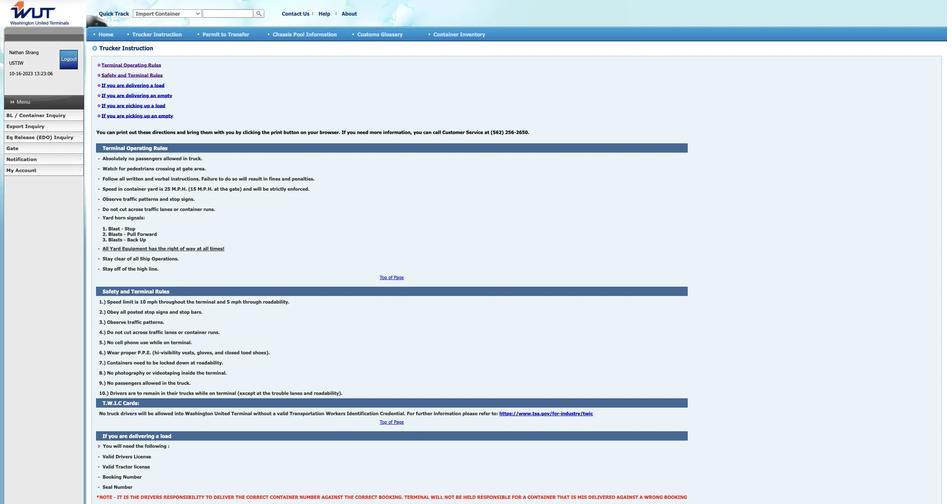 Task type: describe. For each thing, give the bounding box(es) containing it.
eq
[[6, 135, 13, 140]]

my account
[[6, 168, 36, 173]]

16-
[[16, 71, 23, 76]]

account
[[15, 168, 36, 173]]

eq release (edo) inquiry link
[[4, 132, 84, 143]]

help
[[319, 11, 330, 17]]

quick
[[99, 11, 113, 17]]

pool
[[293, 31, 305, 37]]

track
[[115, 11, 129, 17]]

login image
[[60, 50, 78, 69]]

10-16-2023 13:23:06
[[9, 71, 53, 76]]

my
[[6, 168, 14, 173]]

nathan
[[9, 50, 24, 55]]

13:23:06
[[34, 71, 53, 76]]

customs glossary
[[358, 31, 403, 37]]

customs
[[358, 31, 380, 37]]

gate
[[6, 146, 18, 151]]

contact us
[[282, 11, 310, 17]]

notification
[[6, 157, 37, 162]]

us
[[303, 11, 310, 17]]

contact us link
[[282, 11, 310, 17]]

help link
[[319, 11, 330, 17]]

bl / container inquiry link
[[4, 110, 84, 121]]

ustiw
[[9, 60, 23, 66]]

1 vertical spatial inquiry
[[25, 124, 44, 129]]

glossary
[[381, 31, 403, 37]]

release
[[14, 135, 35, 140]]

nathan strang
[[9, 50, 39, 55]]

container inventory
[[434, 31, 485, 37]]

contact
[[282, 11, 302, 17]]

my account link
[[4, 165, 84, 176]]

trucker instruction
[[132, 31, 182, 37]]

instruction
[[153, 31, 182, 37]]

export inquiry
[[6, 124, 44, 129]]

notification link
[[4, 154, 84, 165]]

2023
[[23, 71, 33, 76]]

(edo)
[[36, 135, 52, 140]]

about
[[342, 11, 357, 17]]

chassis
[[273, 31, 292, 37]]

strang
[[25, 50, 39, 55]]



Task type: locate. For each thing, give the bounding box(es) containing it.
transfer
[[228, 31, 249, 37]]

trucker
[[132, 31, 152, 37]]

1 vertical spatial container
[[19, 113, 45, 118]]

inquiry down bl / container inquiry
[[25, 124, 44, 129]]

home
[[99, 31, 113, 37]]

permit to transfer
[[203, 31, 249, 37]]

inquiry for (edo)
[[54, 135, 73, 140]]

gate link
[[4, 143, 84, 154]]

chassis pool information
[[273, 31, 337, 37]]

bl
[[6, 113, 13, 118]]

2 vertical spatial inquiry
[[54, 135, 73, 140]]

/
[[14, 113, 18, 118]]

1 horizontal spatial container
[[434, 31, 459, 37]]

permit
[[203, 31, 220, 37]]

None text field
[[203, 9, 253, 18]]

about link
[[342, 11, 357, 17]]

inquiry up the export inquiry link
[[46, 113, 66, 118]]

inventory
[[460, 31, 485, 37]]

10-
[[9, 71, 16, 76]]

container up export inquiry
[[19, 113, 45, 118]]

export
[[6, 124, 24, 129]]

0 vertical spatial container
[[434, 31, 459, 37]]

inquiry
[[46, 113, 66, 118], [25, 124, 44, 129], [54, 135, 73, 140]]

export inquiry link
[[4, 121, 84, 132]]

to
[[221, 31, 226, 37]]

container left inventory
[[434, 31, 459, 37]]

bl / container inquiry
[[6, 113, 66, 118]]

0 vertical spatial inquiry
[[46, 113, 66, 118]]

0 horizontal spatial container
[[19, 113, 45, 118]]

information
[[306, 31, 337, 37]]

container
[[434, 31, 459, 37], [19, 113, 45, 118]]

inquiry right (edo)
[[54, 135, 73, 140]]

eq release (edo) inquiry
[[6, 135, 73, 140]]

quick track
[[99, 11, 129, 17]]

inquiry for container
[[46, 113, 66, 118]]



Task type: vqa. For each thing, say whether or not it's contained in the screenshot.
Gate link
yes



